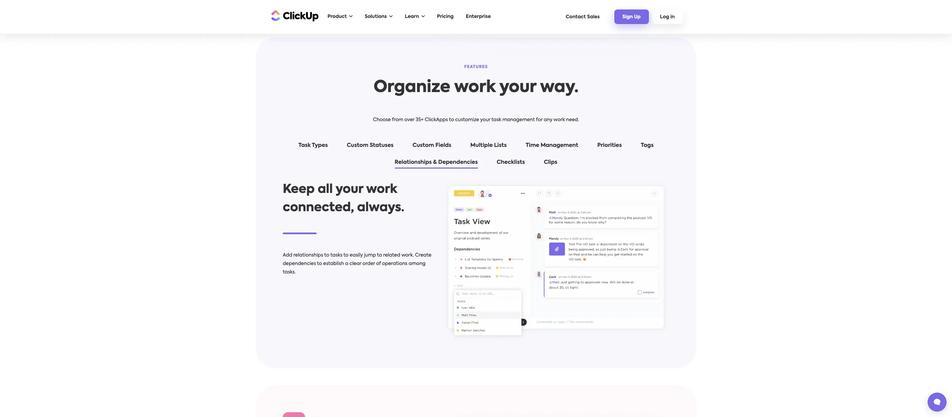 Task type: vqa. For each thing, say whether or not it's contained in the screenshot.
the bottom YOUR
yes



Task type: locate. For each thing, give the bounding box(es) containing it.
custom for custom statuses
[[347, 143, 369, 148]]

tasks.
[[283, 270, 296, 275]]

35+
[[416, 118, 424, 122]]

work down features
[[455, 80, 496, 96]]

1 vertical spatial your
[[481, 118, 491, 122]]

0 vertical spatial your
[[500, 80, 537, 96]]

priorities
[[598, 143, 622, 148]]

task
[[299, 143, 311, 148]]

your for work
[[336, 184, 363, 196]]

dependencies v2 image
[[443, 181, 670, 342]]

related
[[384, 253, 401, 258]]

fields
[[436, 143, 452, 148]]

sign up
[[623, 15, 641, 19]]

task
[[492, 118, 502, 122]]

custom inside button
[[347, 143, 369, 148]]

tags button
[[634, 141, 661, 153]]

statuses
[[370, 143, 394, 148]]

custom inside button
[[413, 143, 434, 148]]

2 horizontal spatial work
[[554, 118, 565, 122]]

all
[[318, 184, 333, 196]]

in
[[671, 15, 675, 19]]

create
[[415, 253, 432, 258]]

work right any on the top right
[[554, 118, 565, 122]]

1 horizontal spatial custom
[[413, 143, 434, 148]]

of
[[376, 262, 381, 267]]

management
[[503, 118, 535, 122]]

1 custom from the left
[[347, 143, 369, 148]]

custom left statuses
[[347, 143, 369, 148]]

relationships
[[294, 253, 323, 258]]

relationships & dependencies
[[395, 160, 478, 165]]

custom up relationships
[[413, 143, 434, 148]]

tags
[[641, 143, 654, 148]]

2 vertical spatial work
[[366, 184, 397, 196]]

up
[[634, 15, 641, 19]]

work up always.
[[366, 184, 397, 196]]

to right the clickapps
[[449, 118, 454, 122]]

to up 'a'
[[344, 253, 349, 258]]

2 horizontal spatial your
[[500, 80, 537, 96]]

solutions
[[365, 14, 387, 19]]

from
[[392, 118, 404, 122]]

0 horizontal spatial custom
[[347, 143, 369, 148]]

clear
[[350, 262, 362, 267]]

clickup image
[[269, 9, 319, 22]]

0 vertical spatial work
[[455, 80, 496, 96]]

types
[[312, 143, 328, 148]]

enterprise link
[[463, 10, 495, 24]]

solutions button
[[362, 10, 396, 24]]

pricing
[[437, 14, 454, 19]]

work
[[455, 80, 496, 96], [554, 118, 565, 122], [366, 184, 397, 196]]

tab list
[[276, 141, 677, 170]]

lists
[[494, 143, 507, 148]]

always.
[[357, 202, 405, 214]]

checklists button
[[490, 158, 532, 170]]

to up of at bottom left
[[377, 253, 382, 258]]

custom fields
[[413, 143, 452, 148]]

clips button
[[538, 158, 565, 170]]

contact sales
[[566, 14, 600, 19]]

2 custom from the left
[[413, 143, 434, 148]]

learn button
[[402, 10, 428, 24]]

checklists
[[497, 160, 525, 165]]

to
[[449, 118, 454, 122], [324, 253, 330, 258], [344, 253, 349, 258], [377, 253, 382, 258], [317, 262, 322, 267]]

order
[[363, 262, 375, 267]]

keep all your work connected, always.
[[283, 184, 405, 214]]

0 horizontal spatial your
[[336, 184, 363, 196]]

priorities button
[[591, 141, 629, 153]]

2 vertical spatial your
[[336, 184, 363, 196]]

for
[[536, 118, 543, 122]]

a
[[345, 262, 349, 267]]

your up management
[[500, 80, 537, 96]]

custom statuses
[[347, 143, 394, 148]]

log in
[[660, 15, 675, 19]]

custom
[[347, 143, 369, 148], [413, 143, 434, 148]]

your left task
[[481, 118, 491, 122]]

1 vertical spatial work
[[554, 118, 565, 122]]

organize work your way.
[[374, 80, 579, 96]]

0 horizontal spatial work
[[366, 184, 397, 196]]

clickapps
[[425, 118, 448, 122]]

your
[[500, 80, 537, 96], [481, 118, 491, 122], [336, 184, 363, 196]]

your right all
[[336, 184, 363, 196]]

your inside keep all your work connected, always.
[[336, 184, 363, 196]]



Task type: describe. For each thing, give the bounding box(es) containing it.
management
[[541, 143, 579, 148]]

dependencies
[[283, 262, 316, 267]]

task types button
[[292, 141, 335, 153]]

choose
[[373, 118, 391, 122]]

tasks
[[331, 253, 343, 258]]

establish
[[323, 262, 344, 267]]

log
[[660, 15, 670, 19]]

sign up button
[[615, 10, 649, 24]]

task types
[[299, 143, 328, 148]]

features
[[465, 65, 488, 69]]

product button
[[324, 10, 356, 24]]

need.
[[566, 118, 579, 122]]

product
[[328, 14, 347, 19]]

to left establish
[[317, 262, 322, 267]]

learn
[[405, 14, 419, 19]]

contact sales button
[[563, 11, 604, 23]]

pricing link
[[434, 10, 457, 24]]

over
[[405, 118, 415, 122]]

easily
[[350, 253, 363, 258]]

any
[[544, 118, 553, 122]]

add
[[283, 253, 292, 258]]

add relationships to tasks to easily jump to related work. create dependencies to establish a clear order of operations among tasks.
[[283, 253, 432, 275]]

choose from over 35+ clickapps to customize your task management for any work need.
[[373, 118, 579, 122]]

relationships & dependencies button
[[388, 158, 485, 170]]

clips
[[544, 160, 558, 165]]

contact
[[566, 14, 586, 19]]

time management button
[[519, 141, 585, 153]]

keep
[[283, 184, 315, 196]]

sales
[[587, 14, 600, 19]]

enterprise
[[466, 14, 491, 19]]

relationships
[[395, 160, 432, 165]]

custom statuses button
[[340, 141, 401, 153]]

sign
[[623, 15, 633, 19]]

&
[[433, 160, 437, 165]]

tab list containing task types
[[276, 141, 677, 170]]

multiple lists
[[471, 143, 507, 148]]

to left the tasks
[[324, 253, 330, 258]]

time management
[[526, 143, 579, 148]]

custom fields button
[[406, 141, 458, 153]]

1 horizontal spatial your
[[481, 118, 491, 122]]

among
[[409, 262, 426, 267]]

time
[[526, 143, 540, 148]]

multiple
[[471, 143, 493, 148]]

multiple lists button
[[464, 141, 514, 153]]

work.
[[402, 253, 414, 258]]

connected,
[[283, 202, 354, 214]]

dependencies
[[439, 160, 478, 165]]

operations
[[382, 262, 408, 267]]

customize
[[456, 118, 479, 122]]

custom for custom fields
[[413, 143, 434, 148]]

work inside keep all your work connected, always.
[[366, 184, 397, 196]]

log in link
[[652, 10, 683, 24]]

way.
[[540, 80, 579, 96]]

1 horizontal spatial work
[[455, 80, 496, 96]]

jump
[[364, 253, 376, 258]]

organize
[[374, 80, 451, 96]]

your for way.
[[500, 80, 537, 96]]



